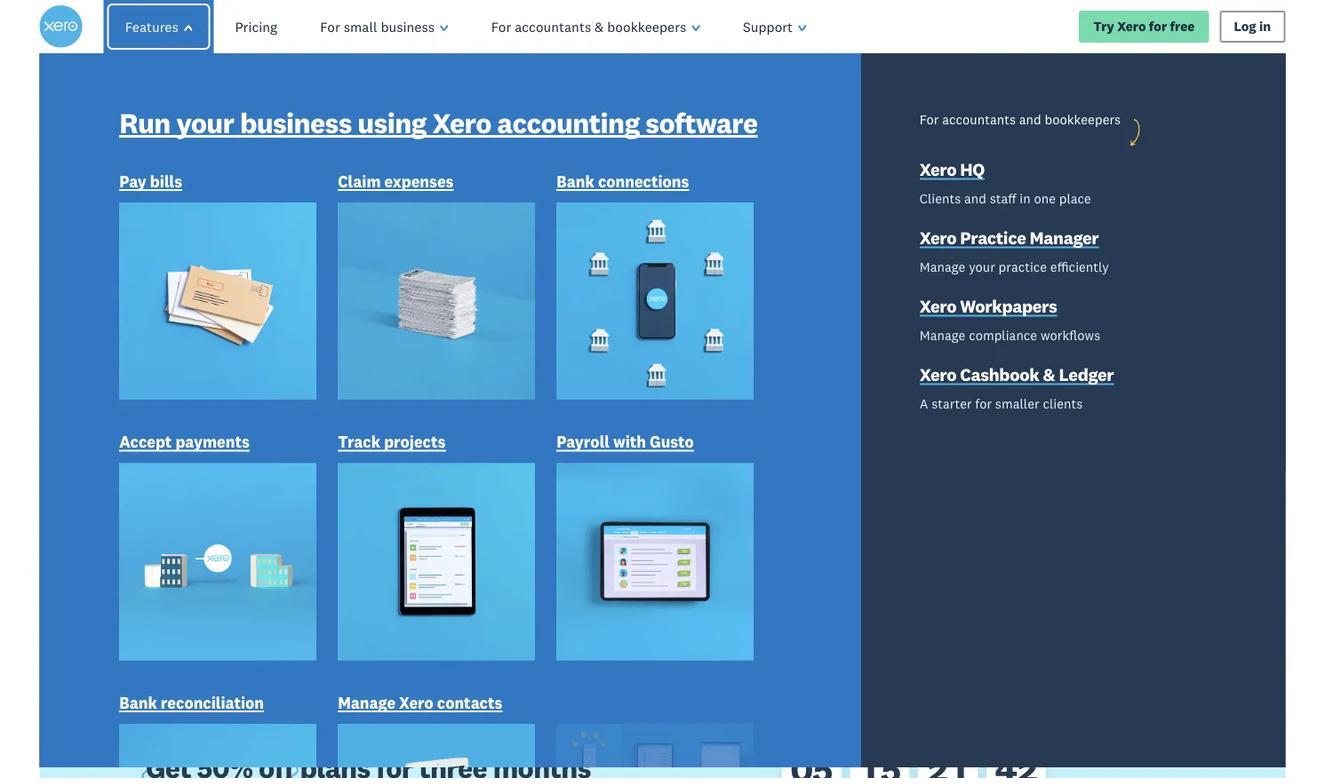 Task type: locate. For each thing, give the bounding box(es) containing it.
0 vertical spatial and
[[1020, 111, 1042, 127]]

bank for bank connections
[[557, 171, 595, 191]]

1 horizontal spatial business
[[381, 18, 435, 35]]

1 horizontal spatial free
[[1171, 18, 1195, 35]]

bookkeepers for for accountants & bookkeepers
[[607, 18, 687, 35]]

for right try
[[1150, 18, 1168, 35]]

0 vertical spatial software
[[646, 104, 758, 140]]

0 vertical spatial bookkeepers
[[607, 18, 687, 35]]

bank reconciliation
[[119, 693, 264, 713]]

compare all plans
[[352, 612, 464, 629]]

free
[[1171, 18, 1195, 35], [299, 513, 341, 544]]

you inside 'limited time offer: get 50% off for 3 months* plus free onboarding when you purchase xero.'
[[146, 542, 185, 573]]

1 vertical spatial manage
[[920, 327, 966, 343]]

onboarding
[[347, 513, 472, 544]]

bank
[[557, 171, 595, 191], [119, 693, 157, 713]]

0 horizontal spatial accounting
[[146, 326, 470, 406]]

bookkeepers
[[607, 18, 687, 35], [1045, 111, 1121, 127]]

with inside 'back to what you love with xero accounting software'
[[280, 210, 408, 290]]

xero.
[[298, 542, 354, 573]]

claim expenses link
[[338, 171, 454, 194]]

practice
[[999, 258, 1048, 275]]

xero
[[1118, 18, 1147, 35], [433, 104, 492, 140], [920, 158, 957, 180], [920, 227, 957, 249], [146, 268, 280, 348], [920, 295, 957, 317], [920, 364, 957, 386], [233, 612, 261, 629], [399, 693, 434, 713]]

your
[[176, 104, 234, 140], [969, 258, 996, 275]]

0 horizontal spatial with
[[280, 210, 408, 290]]

1 horizontal spatial accountants
[[943, 111, 1016, 127]]

manage down compare
[[338, 693, 396, 713]]

0 vertical spatial business
[[381, 18, 435, 35]]

accept
[[119, 432, 172, 452]]

business inside dropdown button
[[381, 18, 435, 35]]

1 vertical spatial and
[[965, 190, 987, 206]]

your inside the run your business using xero accounting software link
[[176, 104, 234, 140]]

1 horizontal spatial accounting
[[497, 104, 640, 140]]

and left staff
[[965, 190, 987, 206]]

xero workpapers link
[[920, 295, 1058, 321]]

claim
[[338, 171, 381, 191]]

your down practice
[[969, 258, 996, 275]]

2 horizontal spatial for
[[920, 111, 939, 127]]

manage down practice
[[920, 258, 966, 275]]

1 vertical spatial accountants
[[943, 111, 1016, 127]]

for
[[1150, 18, 1168, 35], [976, 395, 992, 412], [490, 483, 520, 514]]

limited
[[146, 483, 229, 514]]

free left log
[[1171, 18, 1195, 35]]

for inside dropdown button
[[320, 18, 340, 35]]

run
[[119, 104, 170, 140]]

for left 3
[[490, 483, 520, 514]]

accountants for and
[[943, 111, 1016, 127]]

1 horizontal spatial for
[[491, 18, 511, 35]]

track projects link
[[338, 432, 446, 455]]

free right the plus
[[299, 513, 341, 544]]

manage your practice efficiently
[[920, 258, 1109, 275]]

accounting inside 'back to what you love with xero accounting software'
[[146, 326, 470, 406]]

1 horizontal spatial bank
[[557, 171, 595, 191]]

1 vertical spatial your
[[969, 258, 996, 275]]

1 vertical spatial bank
[[119, 693, 157, 713]]

software
[[646, 104, 758, 140], [146, 383, 401, 463]]

0 vertical spatial accounting
[[497, 104, 640, 140]]

to
[[417, 95, 478, 175]]

1 horizontal spatial for
[[976, 395, 992, 412]]

xero hq
[[920, 158, 985, 180]]

business up claim in the left top of the page
[[240, 104, 352, 140]]

in right log
[[1260, 18, 1272, 35]]

with left gusto at the bottom of page
[[613, 432, 646, 452]]

bank for bank reconciliation
[[119, 693, 157, 713]]

0 vertical spatial for
[[1150, 18, 1168, 35]]

0 vertical spatial bank
[[557, 171, 595, 191]]

0 horizontal spatial your
[[176, 104, 234, 140]]

your right the run
[[176, 104, 234, 140]]

0 vertical spatial you
[[305, 153, 410, 233]]

for right the starter
[[976, 395, 992, 412]]

your for run
[[176, 104, 234, 140]]

0 horizontal spatial you
[[146, 542, 185, 573]]

manage down the xero workpapers link
[[920, 327, 966, 343]]

0 vertical spatial &
[[595, 18, 604, 35]]

1 horizontal spatial software
[[646, 104, 758, 140]]

0 horizontal spatial business
[[240, 104, 352, 140]]

1 vertical spatial free
[[299, 513, 341, 544]]

cashbook
[[961, 364, 1040, 386]]

bank left connections
[[557, 171, 595, 191]]

with down claim in the left top of the page
[[280, 210, 408, 290]]

0 horizontal spatial for
[[320, 18, 340, 35]]

1 vertical spatial business
[[240, 104, 352, 140]]

bills
[[150, 171, 182, 191]]

1 vertical spatial in
[[1020, 190, 1031, 206]]

place
[[1060, 190, 1092, 206]]

business right the small
[[381, 18, 435, 35]]

you inside 'back to what you love with xero accounting software'
[[305, 153, 410, 233]]

contacts
[[437, 693, 503, 713]]

1 vertical spatial &
[[1043, 364, 1056, 386]]

1 horizontal spatial you
[[305, 153, 410, 233]]

0 vertical spatial accountants
[[515, 18, 591, 35]]

in
[[1260, 18, 1272, 35], [1020, 190, 1031, 206]]

practice
[[961, 227, 1026, 249]]

business for your
[[240, 104, 352, 140]]

manage
[[920, 258, 966, 275], [920, 327, 966, 343], [338, 693, 396, 713]]

accountants inside dropdown button
[[515, 18, 591, 35]]

do
[[290, 612, 305, 629]]

0 vertical spatial what
[[146, 153, 291, 233]]

xero workpapers
[[920, 295, 1058, 317]]

features button
[[98, 0, 219, 53]]

0 horizontal spatial free
[[299, 513, 341, 544]]

run your business using xero accounting software
[[119, 104, 758, 140]]

compliance
[[969, 327, 1038, 343]]

software inside 'back to what you love with xero accounting software'
[[146, 383, 401, 463]]

bookkeepers inside for accountants & bookkeepers dropdown button
[[607, 18, 687, 35]]

software up connections
[[646, 104, 758, 140]]

for small business
[[320, 18, 435, 35]]

and
[[1020, 111, 1042, 127], [965, 190, 987, 206]]

0 horizontal spatial and
[[965, 190, 987, 206]]

accountants for &
[[515, 18, 591, 35]]

1 horizontal spatial &
[[1043, 364, 1056, 386]]

xero cashbook & ledger
[[920, 364, 1114, 386]]

1 vertical spatial you
[[146, 542, 185, 573]]

2 vertical spatial manage
[[338, 693, 396, 713]]

1 horizontal spatial bookkeepers
[[1045, 111, 1121, 127]]

for inside dropdown button
[[491, 18, 511, 35]]

back to what you love with xero accounting software
[[146, 95, 478, 463]]

accept payments link
[[119, 432, 250, 455]]

track
[[338, 432, 381, 452]]

1 vertical spatial bookkeepers
[[1045, 111, 1121, 127]]

0 vertical spatial in
[[1260, 18, 1272, 35]]

1 horizontal spatial with
[[613, 432, 646, 452]]

claim expenses
[[338, 171, 454, 191]]

free inside 'limited time offer: get 50% off for 3 months* plus free onboarding when you purchase xero.'
[[299, 513, 341, 544]]

0 vertical spatial with
[[280, 210, 408, 290]]

1 vertical spatial software
[[146, 383, 401, 463]]

0 horizontal spatial software
[[146, 383, 401, 463]]

staff
[[990, 190, 1017, 206]]

pricing
[[235, 18, 278, 35]]

2 horizontal spatial for
[[1150, 18, 1168, 35]]

1 vertical spatial for
[[976, 395, 992, 412]]

0 vertical spatial your
[[176, 104, 234, 140]]

0 horizontal spatial &
[[595, 18, 604, 35]]

0 horizontal spatial accountants
[[515, 18, 591, 35]]

& inside dropdown button
[[595, 18, 604, 35]]

1 horizontal spatial in
[[1260, 18, 1272, 35]]

2 vertical spatial for
[[490, 483, 520, 514]]

back
[[262, 95, 404, 175]]

a
[[920, 395, 929, 412]]

and up one
[[1020, 111, 1042, 127]]

pay bills link
[[119, 171, 182, 194]]

software up the time
[[146, 383, 401, 463]]

1 vertical spatial accounting
[[146, 326, 470, 406]]

limited time offer: get 50% off for 3 months* plus free onboarding when you purchase xero.
[[146, 483, 540, 573]]

a starter for smaller clients
[[920, 395, 1083, 412]]

0 horizontal spatial in
[[1020, 190, 1031, 206]]

smaller
[[996, 395, 1040, 412]]

0 vertical spatial manage
[[920, 258, 966, 275]]

0 horizontal spatial for
[[490, 483, 520, 514]]

bank left the reconciliation
[[119, 693, 157, 713]]

manager
[[1030, 227, 1099, 249]]

for accountants & bookkeepers
[[491, 18, 687, 35]]

with
[[280, 210, 408, 290], [613, 432, 646, 452]]

1 horizontal spatial your
[[969, 258, 996, 275]]

business
[[381, 18, 435, 35], [240, 104, 352, 140]]

what
[[146, 153, 291, 233], [199, 612, 230, 629]]

you
[[305, 153, 410, 233], [146, 542, 185, 573]]

0 horizontal spatial bank
[[119, 693, 157, 713]]

0 horizontal spatial bookkeepers
[[607, 18, 687, 35]]

in left one
[[1020, 190, 1031, 206]]

accountants
[[515, 18, 591, 35], [943, 111, 1016, 127]]

xero cashbook & ledger link
[[920, 364, 1114, 390]]

1 vertical spatial what
[[199, 612, 230, 629]]

clients
[[1043, 395, 1083, 412]]

try
[[1094, 18, 1115, 35]]



Task type: describe. For each thing, give the bounding box(es) containing it.
for inside 'limited time offer: get 50% off for 3 months* plus free onboarding when you purchase xero.'
[[490, 483, 520, 514]]

log
[[1234, 18, 1257, 35]]

3
[[527, 483, 540, 514]]

& for bookkeepers
[[595, 18, 604, 35]]

projects
[[384, 432, 446, 452]]

using
[[358, 104, 427, 140]]

05 days, 15 hours, 21 minutes and 42 seconds timer
[[782, 733, 1180, 779]]

expenses
[[385, 171, 454, 191]]

offer:
[[291, 483, 349, 514]]

plus
[[246, 513, 293, 544]]

manage compliance workflows
[[920, 327, 1101, 343]]

months*
[[146, 513, 240, 544]]

log in link
[[1220, 11, 1286, 43]]

can
[[264, 612, 287, 629]]

a xero user decorating a cake with blue icing. social proof badges surrounding the circular image. image
[[676, 53, 1286, 690]]

xero homepage image
[[40, 5, 82, 48]]

try xero for free link
[[1080, 11, 1210, 43]]

bookkeepers for for accountants and bookkeepers
[[1045, 111, 1121, 127]]

all
[[411, 612, 426, 629]]

time
[[236, 483, 285, 514]]

bank connections
[[557, 171, 689, 191]]

0 vertical spatial free
[[1171, 18, 1195, 35]]

try xero for free
[[1094, 18, 1195, 35]]

pricing link
[[214, 0, 299, 53]]

clients
[[920, 190, 961, 206]]

xero practice manager link
[[920, 227, 1099, 253]]

ledger
[[1059, 364, 1114, 386]]

one
[[1034, 190, 1056, 206]]

manage inside manage xero contacts "link"
[[338, 693, 396, 713]]

xero practice manager
[[920, 227, 1099, 249]]

for for for accountants & bookkeepers
[[491, 18, 511, 35]]

plans
[[429, 612, 464, 629]]

support
[[743, 18, 793, 35]]

hq
[[961, 158, 985, 180]]

learn what xero can do
[[160, 612, 305, 629]]

pay bills
[[119, 171, 182, 191]]

reconciliation
[[161, 693, 264, 713]]

efficiently
[[1051, 258, 1109, 275]]

learn
[[160, 612, 196, 629]]

your for manage
[[969, 258, 996, 275]]

payroll with gusto
[[557, 432, 694, 452]]

log in
[[1234, 18, 1272, 35]]

for for starter
[[976, 395, 992, 412]]

for accountants and bookkeepers
[[920, 111, 1121, 127]]

what inside 'back to what you love with xero accounting software'
[[146, 153, 291, 233]]

xero inside "link"
[[399, 693, 434, 713]]

off
[[455, 483, 484, 514]]

gusto
[[650, 432, 694, 452]]

manage xero contacts link
[[338, 693, 503, 716]]

compare all plans link
[[352, 612, 464, 632]]

for small business button
[[299, 0, 470, 53]]

payroll
[[557, 432, 610, 452]]

run your business using xero accounting software link
[[119, 104, 758, 144]]

workpapers
[[961, 295, 1058, 317]]

payroll with gusto link
[[557, 432, 694, 455]]

features
[[125, 18, 179, 35]]

manage for workpapers
[[920, 327, 966, 343]]

payments
[[176, 432, 250, 452]]

for for xero
[[1150, 18, 1168, 35]]

bank reconciliation link
[[119, 693, 264, 716]]

purchase
[[191, 542, 291, 573]]

workflows
[[1041, 327, 1101, 343]]

track projects
[[338, 432, 446, 452]]

learn what xero can do link
[[146, 605, 320, 637]]

accept payments
[[119, 432, 250, 452]]

1 vertical spatial with
[[613, 432, 646, 452]]

1 horizontal spatial and
[[1020, 111, 1042, 127]]

& for ledger
[[1043, 364, 1056, 386]]

xero inside 'back to what you love with xero accounting software'
[[146, 268, 280, 348]]

pay
[[119, 171, 147, 191]]

for accountants & bookkeepers button
[[470, 0, 722, 53]]

starter
[[932, 395, 972, 412]]

compare
[[352, 612, 408, 629]]

get
[[355, 483, 394, 514]]

business for small
[[381, 18, 435, 35]]

connections
[[598, 171, 689, 191]]

love
[[146, 210, 266, 290]]

bank connections link
[[557, 171, 689, 194]]

for for for small business
[[320, 18, 340, 35]]

in inside log in link
[[1260, 18, 1272, 35]]

50%
[[400, 483, 449, 514]]

small
[[344, 18, 377, 35]]

manage for practice
[[920, 258, 966, 275]]

xero hq link
[[920, 158, 985, 184]]

clients and staff in one place
[[920, 190, 1092, 206]]

for for for accountants and bookkeepers
[[920, 111, 939, 127]]

manage xero contacts
[[338, 693, 503, 713]]



Task type: vqa. For each thing, say whether or not it's contained in the screenshot.


